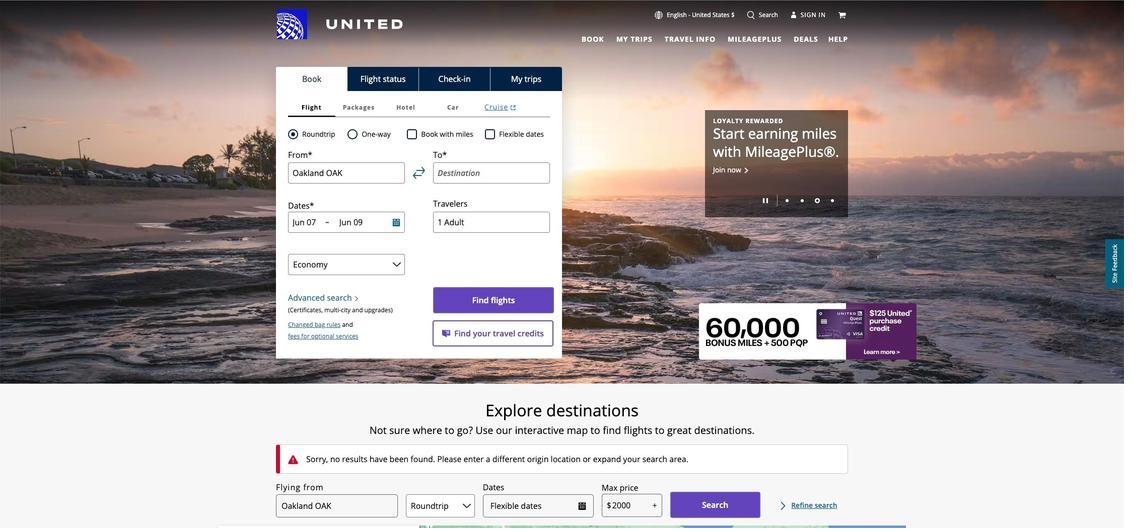 Task type: vqa. For each thing, say whether or not it's contained in the screenshot.
Slide 3 of 6 icon
no



Task type: locate. For each thing, give the bounding box(es) containing it.
one way flight search element
[[358, 128, 391, 141]]

2 vertical spatial tab list
[[288, 98, 550, 117]]

slide 1 of 4 image
[[786, 200, 789, 203]]

pause image
[[763, 199, 768, 204]]

navigation
[[0, 9, 1124, 45]]

book with miles element
[[407, 128, 485, 141]]

None text field
[[602, 495, 662, 518]]

carousel buttons element
[[713, 191, 840, 210]]

Return text field
[[339, 217, 379, 228]]

reverse origin and destination image
[[413, 167, 425, 179]]

alert. sorry, no results have been found. please enter a different origin location or expand your search area. alert
[[276, 445, 848, 474]]

Origin text field
[[288, 163, 405, 184]]

slide 2 of 4 image
[[801, 200, 804, 203]]

please enter the max price in the input text or tab to access the slider to set the max price. element
[[602, 482, 638, 495]]

Departure text field
[[293, 217, 321, 228]]

map region
[[218, 526, 906, 529]]

explore destinations element
[[218, 401, 906, 421]]

1 vertical spatial tab list
[[276, 67, 562, 91]]

main content
[[0, 1, 1124, 529]]

Flying from text field
[[276, 495, 398, 518]]

flexible dates image
[[578, 503, 586, 511]]

tab list
[[575, 30, 820, 45], [276, 67, 562, 91], [288, 98, 550, 117]]



Task type: describe. For each thing, give the bounding box(es) containing it.
slide 3 of 4 image
[[815, 199, 820, 204]]

slide 4 of 4 image
[[831, 200, 834, 203]]

currently in english united states	$ enter to change image
[[655, 11, 663, 19]]

united logo link to homepage image
[[277, 9, 403, 39]]

not sure where to go? use our interactive map to find flights to great destinations. element
[[218, 425, 906, 437]]

view cart, click to view list of recently searched saved trips. image
[[838, 11, 846, 19]]

0 vertical spatial tab list
[[575, 30, 820, 45]]

Destination text field
[[433, 163, 550, 184]]

round trip flight search element
[[298, 128, 335, 141]]

flying from element
[[276, 482, 324, 494]]



